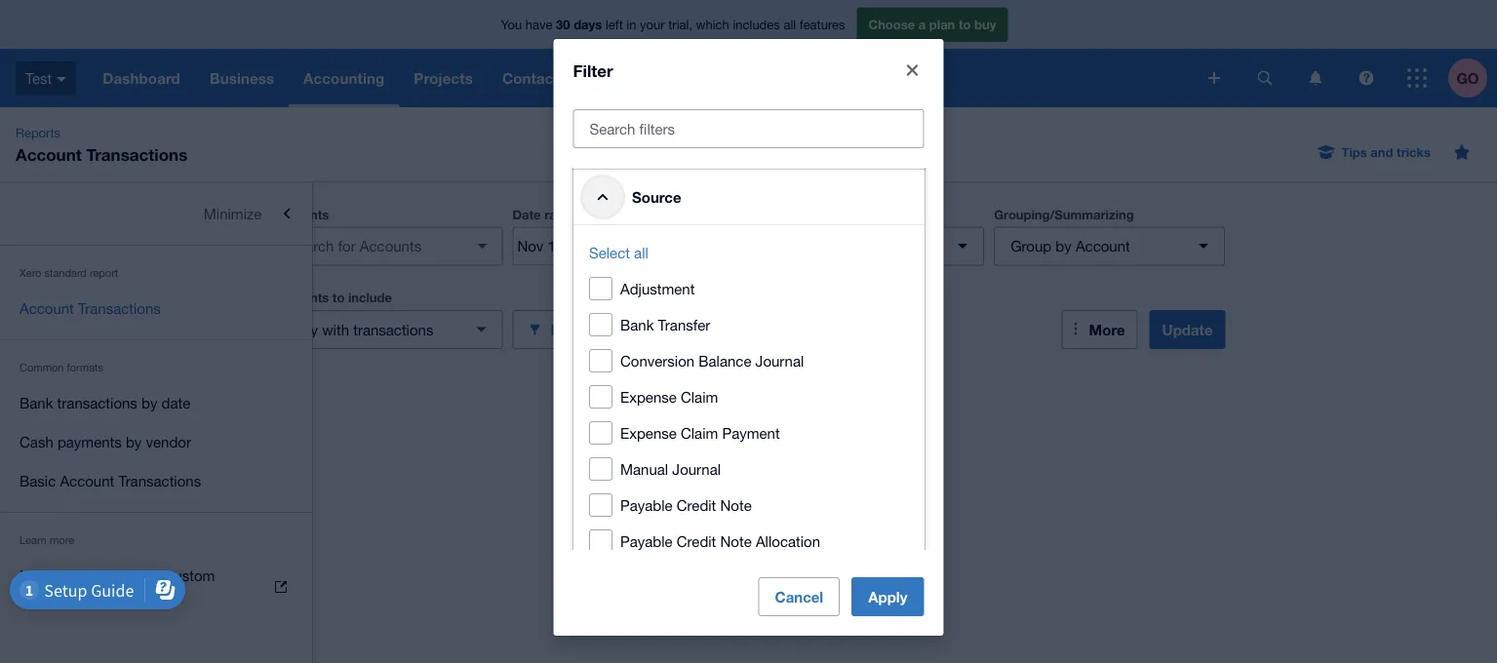 Task type: vqa. For each thing, say whether or not it's contained in the screenshot.
Favorite image
no



Task type: describe. For each thing, give the bounding box(es) containing it.
to inside learn how to create a custom report
[[92, 567, 105, 584]]

go
[[1457, 69, 1480, 87]]

your
[[640, 17, 665, 32]]

allocation
[[756, 533, 820, 550]]

more
[[1089, 321, 1125, 339]]

conversion balance journal
[[620, 353, 804, 370]]

note for payable credit note allocation
[[720, 533, 751, 550]]

bank transactions by date
[[20, 394, 191, 411]]

apply button
[[852, 577, 924, 616]]

1 vertical spatial transactions
[[78, 300, 161, 317]]

claim for expense claim
[[680, 389, 718, 406]]

:
[[579, 207, 583, 222]]

Select start date field
[[514, 228, 609, 265]]

note for payable credit note
[[720, 497, 751, 514]]

group by account button
[[994, 227, 1226, 266]]

navigation inside the go "banner"
[[88, 49, 1195, 107]]

2 horizontal spatial svg image
[[1408, 68, 1427, 88]]

by for vendor
[[126, 433, 142, 450]]

more button
[[1062, 310, 1138, 349]]

2 horizontal spatial svg image
[[1310, 71, 1323, 85]]

create
[[109, 567, 150, 584]]

you have 30 days left in your trial, which includes all features
[[501, 17, 845, 32]]

accounts for accounts
[[272, 207, 329, 222]]

30
[[556, 17, 570, 32]]

bank transactions by date link
[[0, 383, 312, 422]]

payable for payable credit note allocation
[[620, 533, 672, 550]]

tips
[[1342, 144, 1368, 160]]

how
[[61, 567, 88, 584]]

range
[[545, 207, 579, 222]]

buy
[[975, 17, 997, 32]]

includes
[[733, 17, 780, 32]]

1 vertical spatial to
[[333, 290, 345, 305]]

date
[[513, 207, 541, 222]]

bank for bank transactions by date
[[20, 394, 53, 411]]

more
[[50, 534, 74, 547]]

days
[[574, 17, 602, 32]]

conversion
[[620, 353, 694, 370]]

test
[[25, 70, 52, 87]]

xero standard report
[[20, 267, 118, 280]]

apply
[[869, 588, 908, 606]]

with
[[322, 321, 349, 338]]

a inside the go "banner"
[[919, 17, 926, 32]]

bank transfer
[[620, 316, 710, 333]]

cancel button
[[759, 577, 840, 616]]

only with transactions button
[[272, 310, 503, 349]]

accounts for accounts to include
[[272, 290, 329, 305]]

update
[[1163, 321, 1213, 339]]

Select end date field
[[610, 228, 705, 265]]

reports account transactions
[[16, 125, 188, 164]]

by for date
[[141, 394, 157, 411]]

custom
[[166, 567, 215, 584]]

credit for payable credit note
[[676, 497, 716, 514]]

manual
[[620, 461, 668, 478]]

1 horizontal spatial svg image
[[1360, 71, 1374, 85]]

test button
[[0, 49, 88, 107]]

group by account
[[1011, 238, 1131, 255]]

left
[[606, 17, 623, 32]]

all inside button
[[634, 244, 648, 261]]

accounts to include
[[272, 290, 392, 305]]

tips and tricks button
[[1307, 137, 1443, 168]]

svg image inside test popup button
[[57, 77, 67, 82]]

account transactions link
[[0, 289, 312, 328]]

common
[[20, 361, 64, 374]]

account inside reports account transactions
[[16, 144, 82, 164]]

filter button
[[513, 310, 744, 349]]

basic account transactions link
[[0, 461, 312, 501]]

by inside popup button
[[1056, 238, 1072, 255]]

payment
[[722, 425, 780, 442]]

select
[[589, 244, 630, 261]]

1 vertical spatial transactions
[[57, 394, 137, 411]]

tricks
[[1397, 144, 1431, 160]]

expense claim
[[620, 389, 718, 406]]

in
[[627, 17, 637, 32]]

grouping/summarizing
[[994, 207, 1134, 222]]

all inside the go "banner"
[[784, 17, 796, 32]]

month
[[613, 207, 650, 222]]

0 horizontal spatial svg image
[[1209, 72, 1221, 84]]

you
[[501, 17, 522, 32]]

basic account transactions
[[20, 472, 201, 489]]

a inside learn how to create a custom report
[[154, 567, 162, 584]]

source
[[632, 189, 681, 206]]

standard
[[44, 267, 87, 280]]

go banner
[[0, 0, 1498, 107]]

date range : this month
[[513, 207, 650, 222]]



Task type: locate. For each thing, give the bounding box(es) containing it.
select all button
[[589, 241, 648, 265]]

journal right balance
[[755, 353, 804, 370]]

accounts
[[272, 207, 329, 222], [272, 290, 329, 305]]

1 vertical spatial bank
[[20, 394, 53, 411]]

all right select
[[634, 244, 648, 261]]

svg image
[[1258, 71, 1273, 85], [1310, 71, 1323, 85], [57, 77, 67, 82]]

a right create
[[154, 567, 162, 584]]

note
[[720, 497, 751, 514], [720, 533, 751, 550]]

2 claim from the top
[[680, 425, 718, 442]]

learn for learn more
[[20, 534, 47, 547]]

account transactions
[[20, 300, 161, 317]]

filter down select start date field
[[551, 321, 586, 339]]

0 vertical spatial report
[[90, 267, 118, 280]]

transactions up minimize button
[[86, 144, 188, 164]]

transactions
[[86, 144, 188, 164], [78, 300, 161, 317], [118, 472, 201, 489]]

cash
[[20, 433, 53, 450]]

0 horizontal spatial bank
[[20, 394, 53, 411]]

only
[[288, 321, 318, 338]]

to
[[959, 17, 971, 32], [333, 290, 345, 305], [92, 567, 105, 584]]

1 vertical spatial claim
[[680, 425, 718, 442]]

expense for expense claim payment
[[620, 425, 676, 442]]

0 horizontal spatial transactions
[[57, 394, 137, 411]]

payable down payable credit note
[[620, 533, 672, 550]]

filter inside dialog
[[573, 60, 613, 80]]

note up payable credit note allocation
[[720, 497, 751, 514]]

0 vertical spatial journal
[[755, 353, 804, 370]]

by left date
[[141, 394, 157, 411]]

2 vertical spatial by
[[126, 433, 142, 450]]

1 vertical spatial expense
[[620, 425, 676, 442]]

transactions down formats
[[57, 394, 137, 411]]

transactions inside reports account transactions
[[86, 144, 188, 164]]

0 vertical spatial accounts
[[272, 207, 329, 222]]

expense down "conversion"
[[620, 389, 676, 406]]

1 accounts from the top
[[272, 207, 329, 222]]

to left the buy
[[959, 17, 971, 32]]

1 horizontal spatial bank
[[620, 316, 654, 333]]

1 vertical spatial all
[[634, 244, 648, 261]]

0 vertical spatial learn
[[20, 534, 47, 547]]

include
[[348, 290, 392, 305]]

features
[[800, 17, 845, 32]]

0 vertical spatial transactions
[[353, 321, 434, 338]]

basic
[[20, 472, 56, 489]]

date
[[162, 394, 191, 411]]

0 vertical spatial payable
[[620, 497, 672, 514]]

expense
[[620, 389, 676, 406], [620, 425, 676, 442]]

by
[[1056, 238, 1072, 255], [141, 394, 157, 411], [126, 433, 142, 450]]

journal down expense claim payment
[[672, 461, 721, 478]]

credit up payable credit note allocation
[[676, 497, 716, 514]]

account down grouping/summarizing
[[1076, 238, 1131, 255]]

learn for learn how to create a custom report
[[20, 567, 57, 584]]

0 vertical spatial all
[[784, 17, 796, 32]]

which
[[696, 17, 730, 32]]

transactions for reports account transactions
[[86, 144, 188, 164]]

1 vertical spatial journal
[[672, 461, 721, 478]]

1 horizontal spatial journal
[[755, 353, 804, 370]]

0 vertical spatial note
[[720, 497, 751, 514]]

reports link
[[8, 123, 68, 142]]

cash payments by vendor
[[20, 433, 191, 450]]

report down learn more
[[20, 590, 59, 607]]

1 horizontal spatial to
[[333, 290, 345, 305]]

claim up manual journal at the left of page
[[680, 425, 718, 442]]

Search filters field
[[574, 110, 923, 147]]

payable credit note allocation
[[620, 533, 820, 550]]

1 vertical spatial filter
[[551, 321, 586, 339]]

bank down the common
[[20, 394, 53, 411]]

bank
[[620, 316, 654, 333], [20, 394, 53, 411]]

2 expense from the top
[[620, 425, 676, 442]]

filter
[[573, 60, 613, 80], [551, 321, 586, 339]]

account down reports link
[[16, 144, 82, 164]]

1 vertical spatial credit
[[676, 533, 716, 550]]

learn how to create a custom report link
[[0, 556, 312, 619]]

0 horizontal spatial journal
[[672, 461, 721, 478]]

0 horizontal spatial report
[[20, 590, 59, 607]]

1 vertical spatial report
[[20, 590, 59, 607]]

and
[[1371, 144, 1394, 160]]

0 vertical spatial filter
[[573, 60, 613, 80]]

xero
[[20, 267, 41, 280]]

by left vendor
[[126, 433, 142, 450]]

transfer
[[658, 316, 710, 333]]

2 credit from the top
[[676, 533, 716, 550]]

minimize button
[[0, 194, 312, 233]]

all left features
[[784, 17, 796, 32]]

0 vertical spatial bank
[[620, 316, 654, 333]]

1 learn from the top
[[20, 534, 47, 547]]

learn inside learn how to create a custom report
[[20, 567, 57, 584]]

cancel
[[775, 588, 824, 606]]

1 vertical spatial a
[[154, 567, 162, 584]]

this
[[586, 207, 610, 222]]

formats
[[67, 361, 103, 374]]

1 horizontal spatial transactions
[[353, 321, 434, 338]]

choose
[[869, 17, 915, 32]]

1 credit from the top
[[676, 497, 716, 514]]

balance
[[698, 353, 751, 370]]

2 accounts from the top
[[272, 290, 329, 305]]

navigation
[[88, 49, 1195, 107]]

1 note from the top
[[720, 497, 751, 514]]

reports
[[16, 125, 60, 140]]

transactions down the cash payments by vendor link
[[118, 472, 201, 489]]

filter dialog
[[554, 39, 944, 663]]

transactions down include
[[353, 321, 434, 338]]

2 payable from the top
[[620, 533, 672, 550]]

bank for bank transfer
[[620, 316, 654, 333]]

2 vertical spatial transactions
[[118, 472, 201, 489]]

account
[[16, 144, 82, 164], [1076, 238, 1131, 255], [20, 300, 74, 317], [60, 472, 114, 489]]

1 horizontal spatial a
[[919, 17, 926, 32]]

1 vertical spatial by
[[141, 394, 157, 411]]

learn down learn more
[[20, 567, 57, 584]]

accounts right the minimize
[[272, 207, 329, 222]]

1 vertical spatial accounts
[[272, 290, 329, 305]]

to inside the go "banner"
[[959, 17, 971, 32]]

expense up 'manual'
[[620, 425, 676, 442]]

close image
[[893, 51, 932, 90]]

learn more
[[20, 534, 74, 547]]

0 vertical spatial expense
[[620, 389, 676, 406]]

transactions for basic account transactions
[[118, 472, 201, 489]]

go button
[[1449, 49, 1498, 107]]

0 horizontal spatial all
[[634, 244, 648, 261]]

credit
[[676, 497, 716, 514], [676, 533, 716, 550]]

all
[[784, 17, 796, 32], [634, 244, 648, 261]]

tips and tricks
[[1342, 144, 1431, 160]]

collapse image
[[583, 178, 622, 217]]

credit for payable credit note allocation
[[676, 533, 716, 550]]

learn left more
[[20, 534, 47, 547]]

claim for expense claim payment
[[680, 425, 718, 442]]

by down grouping/summarizing
[[1056, 238, 1072, 255]]

have
[[526, 17, 553, 32]]

1 horizontal spatial report
[[90, 267, 118, 280]]

accounts up only
[[272, 290, 329, 305]]

credit down payable credit note
[[676, 533, 716, 550]]

0 vertical spatial to
[[959, 17, 971, 32]]

expense for expense claim
[[620, 389, 676, 406]]

common formats
[[20, 361, 103, 374]]

1 claim from the top
[[680, 389, 718, 406]]

to left include
[[333, 290, 345, 305]]

transactions
[[353, 321, 434, 338], [57, 394, 137, 411]]

0 horizontal spatial a
[[154, 567, 162, 584]]

learn how to create a custom report
[[20, 567, 215, 607]]

note left allocation
[[720, 533, 751, 550]]

0 vertical spatial credit
[[676, 497, 716, 514]]

a left plan
[[919, 17, 926, 32]]

report inside learn how to create a custom report
[[20, 590, 59, 607]]

trial,
[[669, 17, 693, 32]]

0 vertical spatial transactions
[[86, 144, 188, 164]]

1 expense from the top
[[620, 389, 676, 406]]

transactions inside popup button
[[353, 321, 434, 338]]

1 payable from the top
[[620, 497, 672, 514]]

select all
[[589, 244, 648, 261]]

0 vertical spatial a
[[919, 17, 926, 32]]

choose a plan to buy
[[869, 17, 997, 32]]

journal
[[755, 353, 804, 370], [672, 461, 721, 478]]

1 vertical spatial learn
[[20, 567, 57, 584]]

adjustment
[[620, 280, 695, 297]]

0 vertical spatial by
[[1056, 238, 1072, 255]]

bank inside "filter" dialog
[[620, 316, 654, 333]]

1 vertical spatial note
[[720, 533, 751, 550]]

to right how
[[92, 567, 105, 584]]

0 horizontal spatial to
[[92, 567, 105, 584]]

payable credit note
[[620, 497, 751, 514]]

filter down days
[[573, 60, 613, 80]]

2 horizontal spatial to
[[959, 17, 971, 32]]

vendor
[[146, 433, 191, 450]]

account down payments
[[60, 472, 114, 489]]

filter inside button
[[551, 321, 586, 339]]

account inside popup button
[[1076, 238, 1131, 255]]

payable for payable credit note
[[620, 497, 672, 514]]

2 vertical spatial to
[[92, 567, 105, 584]]

account down the xero
[[20, 300, 74, 317]]

cash payments by vendor link
[[0, 422, 312, 461]]

minimize
[[204, 205, 262, 222]]

only with transactions
[[288, 321, 434, 338]]

expense claim payment
[[620, 425, 780, 442]]

update button
[[1150, 310, 1226, 349]]

svg image
[[1408, 68, 1427, 88], [1360, 71, 1374, 85], [1209, 72, 1221, 84]]

report up "account transactions"
[[90, 267, 118, 280]]

report
[[90, 267, 118, 280], [20, 590, 59, 607]]

2 learn from the top
[[20, 567, 57, 584]]

group
[[1011, 238, 1052, 255]]

claim up expense claim payment
[[680, 389, 718, 406]]

plan
[[930, 17, 955, 32]]

payments
[[57, 433, 122, 450]]

payable down 'manual'
[[620, 497, 672, 514]]

2 note from the top
[[720, 533, 751, 550]]

1 vertical spatial payable
[[620, 533, 672, 550]]

1 horizontal spatial all
[[784, 17, 796, 32]]

0 vertical spatial claim
[[680, 389, 718, 406]]

bank up "conversion"
[[620, 316, 654, 333]]

1 horizontal spatial svg image
[[1258, 71, 1273, 85]]

0 horizontal spatial svg image
[[57, 77, 67, 82]]

transactions down xero standard report
[[78, 300, 161, 317]]

learn
[[20, 534, 47, 547], [20, 567, 57, 584]]

manual journal
[[620, 461, 721, 478]]



